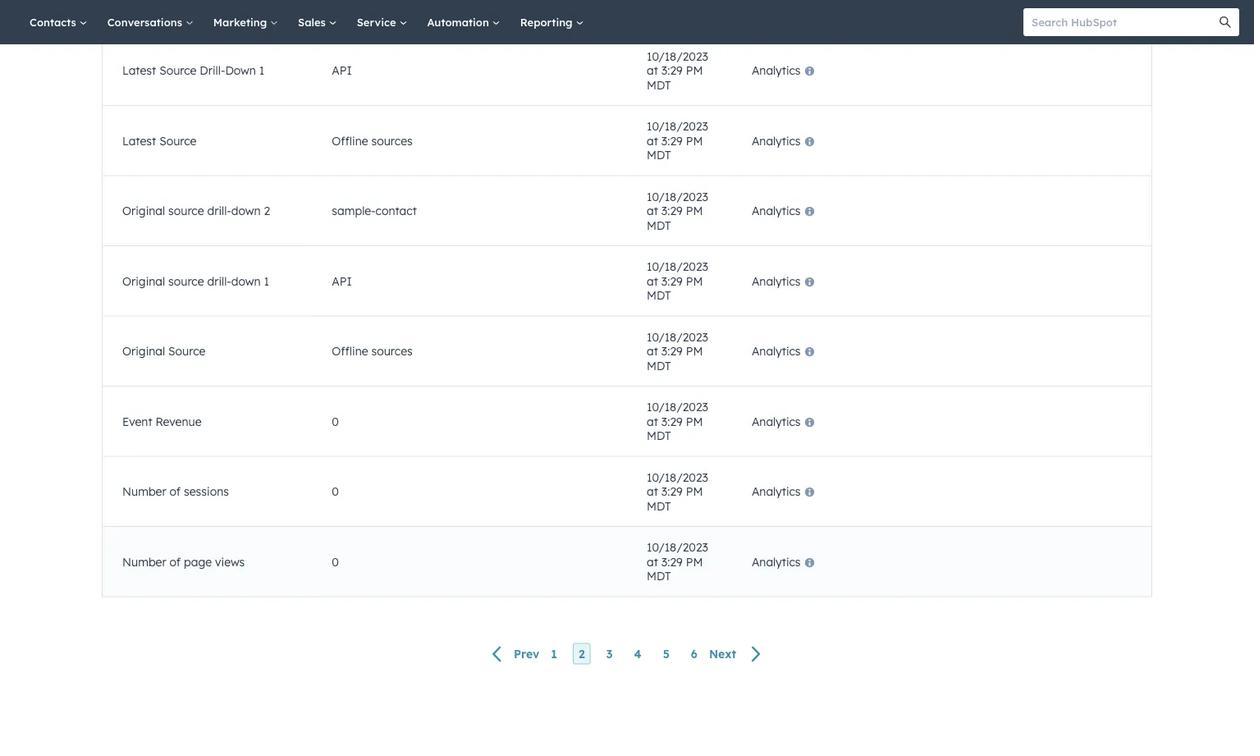 Task type: locate. For each thing, give the bounding box(es) containing it.
7 pm from the top
[[686, 485, 703, 499]]

1 drill- from the top
[[207, 204, 231, 218]]

2 offline from the top
[[332, 344, 368, 359]]

1 vertical spatial of
[[170, 555, 181, 569]]

1 10/18/2023 from the top
[[647, 49, 708, 63]]

5 10/18/2023 at 3:29 pm mdt from the top
[[647, 330, 708, 373]]

source left "drill-"
[[159, 63, 197, 78]]

3:29 for latest source
[[661, 134, 683, 148]]

1 button
[[545, 643, 563, 665]]

1 vertical spatial 2
[[579, 647, 585, 661]]

1 down from the top
[[231, 204, 261, 218]]

mdt
[[647, 78, 671, 92], [647, 148, 671, 162], [647, 218, 671, 233], [647, 288, 671, 303], [647, 359, 671, 373], [647, 429, 671, 443], [647, 499, 671, 513], [647, 569, 671, 583]]

2 mdt from the top
[[647, 148, 671, 162]]

3 at from the top
[[647, 204, 658, 218]]

2 vertical spatial 1
[[551, 647, 557, 661]]

0 vertical spatial 0
[[332, 414, 339, 429]]

1 vertical spatial drill-
[[207, 274, 231, 288]]

of for page
[[170, 555, 181, 569]]

1 vertical spatial sources
[[371, 344, 413, 359]]

1 offline from the top
[[332, 134, 368, 148]]

7 at from the top
[[647, 485, 658, 499]]

1
[[259, 63, 264, 78], [264, 274, 269, 288], [551, 647, 557, 661]]

original up event
[[122, 344, 165, 359]]

latest for latest source drill-down 1
[[122, 63, 156, 78]]

offline sources
[[332, 134, 413, 148], [332, 344, 413, 359]]

2 sources from the top
[[371, 344, 413, 359]]

1 vertical spatial offline
[[332, 344, 368, 359]]

7 10/18/2023 from the top
[[647, 470, 708, 485]]

latest
[[122, 63, 156, 78], [122, 134, 156, 148]]

pm for number of page views
[[686, 555, 703, 569]]

1 number from the top
[[122, 485, 166, 499]]

at for original source
[[647, 344, 658, 359]]

6 button
[[685, 643, 703, 665]]

3 mdt from the top
[[647, 218, 671, 233]]

3 original from the top
[[122, 344, 165, 359]]

4 10/18/2023 from the top
[[647, 260, 708, 274]]

6 pm from the top
[[686, 414, 703, 429]]

pm
[[686, 63, 703, 78], [686, 134, 703, 148], [686, 204, 703, 218], [686, 274, 703, 288], [686, 344, 703, 359], [686, 414, 703, 429], [686, 485, 703, 499], [686, 555, 703, 569]]

1 mdt from the top
[[647, 78, 671, 92]]

8 analytics from the top
[[752, 555, 801, 569]]

marketing
[[213, 15, 270, 29]]

at for original source drill-down 1
[[647, 274, 658, 288]]

1 of from the top
[[170, 485, 181, 499]]

7 3:29 from the top
[[661, 485, 683, 499]]

1 10/18/2023 at 3:29 pm mdt from the top
[[647, 49, 708, 92]]

2 vertical spatial original
[[122, 344, 165, 359]]

1 analytics from the top
[[752, 63, 801, 78]]

reporting
[[520, 15, 576, 29]]

1 source from the top
[[168, 204, 204, 218]]

1 3:29 from the top
[[661, 63, 683, 78]]

api down sample-
[[332, 274, 352, 288]]

8 mdt from the top
[[647, 569, 671, 583]]

2
[[264, 204, 270, 218], [579, 647, 585, 661]]

at for latest source
[[647, 134, 658, 148]]

page
[[184, 555, 212, 569]]

1 at from the top
[[647, 63, 658, 78]]

4 10/18/2023 at 3:29 pm mdt from the top
[[647, 260, 708, 303]]

1 for original source drill-down 1
[[264, 274, 269, 288]]

1 vertical spatial api
[[332, 274, 352, 288]]

revenue
[[156, 414, 201, 429]]

0 vertical spatial sources
[[371, 134, 413, 148]]

10/18/2023 for event revenue
[[647, 400, 708, 414]]

10/18/2023 for number of page views
[[647, 540, 708, 555]]

latest for latest source
[[122, 134, 156, 148]]

original up the original source
[[122, 274, 165, 288]]

original down latest source
[[122, 204, 165, 218]]

pm for event revenue
[[686, 414, 703, 429]]

0 for page
[[332, 555, 339, 569]]

2 0 from the top
[[332, 485, 339, 499]]

analytics for original source
[[752, 344, 801, 359]]

0 vertical spatial source
[[159, 63, 197, 78]]

1 pm from the top
[[686, 63, 703, 78]]

2 number from the top
[[122, 555, 166, 569]]

1 vertical spatial down
[[231, 274, 261, 288]]

1 vertical spatial number
[[122, 555, 166, 569]]

sales link
[[288, 0, 347, 44]]

number for number of sessions
[[122, 485, 166, 499]]

number of sessions
[[122, 485, 229, 499]]

10/18/2023 at 3:29 pm mdt
[[647, 49, 708, 92], [647, 119, 708, 162], [647, 189, 708, 233], [647, 260, 708, 303], [647, 330, 708, 373], [647, 400, 708, 443], [647, 470, 708, 513], [647, 540, 708, 583]]

latest source drill-down 1
[[122, 63, 264, 78]]

4 at from the top
[[647, 274, 658, 288]]

event revenue
[[122, 414, 201, 429]]

1 vertical spatial 0
[[332, 485, 339, 499]]

2 analytics from the top
[[752, 134, 801, 148]]

8 3:29 from the top
[[661, 555, 683, 569]]

2 10/18/2023 from the top
[[647, 119, 708, 134]]

event
[[122, 414, 152, 429]]

drill-
[[200, 63, 225, 78]]

original
[[122, 204, 165, 218], [122, 274, 165, 288], [122, 344, 165, 359]]

next
[[709, 647, 736, 661]]

0 vertical spatial latest
[[122, 63, 156, 78]]

2 of from the top
[[170, 555, 181, 569]]

2 vertical spatial source
[[168, 344, 206, 359]]

2 vertical spatial 0
[[332, 555, 339, 569]]

0 horizontal spatial 2
[[264, 204, 270, 218]]

2 10/18/2023 at 3:29 pm mdt from the top
[[647, 119, 708, 162]]

1 api from the top
[[332, 63, 352, 78]]

sources
[[371, 134, 413, 148], [371, 344, 413, 359]]

drill- down original source drill-down 2
[[207, 274, 231, 288]]

3 pm from the top
[[686, 204, 703, 218]]

2 down from the top
[[231, 274, 261, 288]]

prev
[[514, 647, 539, 661]]

4 mdt from the top
[[647, 288, 671, 303]]

0 vertical spatial drill-
[[207, 204, 231, 218]]

analytics
[[752, 63, 801, 78], [752, 134, 801, 148], [752, 204, 801, 218], [752, 274, 801, 288], [752, 344, 801, 359], [752, 414, 801, 429], [752, 485, 801, 499], [752, 555, 801, 569]]

5 at from the top
[[647, 344, 658, 359]]

6 10/18/2023 at 3:29 pm mdt from the top
[[647, 400, 708, 443]]

at for number of page views
[[647, 555, 658, 569]]

2 offline sources from the top
[[332, 344, 413, 359]]

1 original from the top
[[122, 204, 165, 218]]

api down sales link at the left
[[332, 63, 352, 78]]

0 vertical spatial offline
[[332, 134, 368, 148]]

2 button
[[573, 643, 591, 665]]

3:29 for number of page views
[[661, 555, 683, 569]]

api
[[332, 63, 352, 78], [332, 274, 352, 288]]

4 3:29 from the top
[[661, 274, 683, 288]]

source down original source drill-down 2
[[168, 274, 204, 288]]

pm for original source drill-down 1
[[686, 274, 703, 288]]

api for original source drill-down 1
[[332, 274, 352, 288]]

6 at from the top
[[647, 414, 658, 429]]

contact
[[376, 204, 417, 218]]

1 vertical spatial latest
[[122, 134, 156, 148]]

analytics for original source drill-down 1
[[752, 274, 801, 288]]

2 inside button
[[579, 647, 585, 661]]

5 mdt from the top
[[647, 359, 671, 373]]

0 vertical spatial down
[[231, 204, 261, 218]]

2 at from the top
[[647, 134, 658, 148]]

0 vertical spatial source
[[168, 204, 204, 218]]

views
[[215, 555, 245, 569]]

5 10/18/2023 from the top
[[647, 330, 708, 344]]

source up revenue
[[168, 344, 206, 359]]

1 latest from the top
[[122, 63, 156, 78]]

conversations link
[[97, 0, 203, 44]]

3 3:29 from the top
[[661, 204, 683, 218]]

3 0 from the top
[[332, 555, 339, 569]]

search button
[[1211, 8, 1239, 36]]

number of page views
[[122, 555, 245, 569]]

api for latest source drill-down 1
[[332, 63, 352, 78]]

1 vertical spatial source
[[168, 274, 204, 288]]

5 3:29 from the top
[[661, 344, 683, 359]]

1 sources from the top
[[371, 134, 413, 148]]

source up original source drill-down 1
[[168, 204, 204, 218]]

of left sessions on the bottom left of the page
[[170, 485, 181, 499]]

3
[[606, 647, 613, 661]]

source
[[168, 204, 204, 218], [168, 274, 204, 288]]

4 analytics from the top
[[752, 274, 801, 288]]

pm for latest source drill-down 1
[[686, 63, 703, 78]]

10/18/2023
[[647, 49, 708, 63], [647, 119, 708, 134], [647, 189, 708, 204], [647, 260, 708, 274], [647, 330, 708, 344], [647, 400, 708, 414], [647, 470, 708, 485], [647, 540, 708, 555]]

4 pm from the top
[[686, 274, 703, 288]]

number
[[122, 485, 166, 499], [122, 555, 166, 569]]

10/18/2023 for latest source drill-down 1
[[647, 49, 708, 63]]

0 vertical spatial original
[[122, 204, 165, 218]]

0 vertical spatial api
[[332, 63, 352, 78]]

5 analytics from the top
[[752, 344, 801, 359]]

original source drill-down 2
[[122, 204, 270, 218]]

offline
[[332, 134, 368, 148], [332, 344, 368, 359]]

original source drill-down 1
[[122, 274, 269, 288]]

6 3:29 from the top
[[661, 414, 683, 429]]

source for original source
[[168, 344, 206, 359]]

7 mdt from the top
[[647, 499, 671, 513]]

analytics for number of page views
[[752, 555, 801, 569]]

3:29 for original source
[[661, 344, 683, 359]]

of left page on the left bottom of page
[[170, 555, 181, 569]]

sample-contact
[[332, 204, 417, 218]]

mdt for original source drill-down 1
[[647, 288, 671, 303]]

3:29 for original source drill-down 2
[[661, 204, 683, 218]]

3 10/18/2023 at 3:29 pm mdt from the top
[[647, 189, 708, 233]]

0 vertical spatial number
[[122, 485, 166, 499]]

2 drill- from the top
[[207, 274, 231, 288]]

4 button
[[628, 643, 647, 665]]

1 vertical spatial source
[[159, 134, 197, 148]]

2 source from the top
[[168, 274, 204, 288]]

at
[[647, 63, 658, 78], [647, 134, 658, 148], [647, 204, 658, 218], [647, 274, 658, 288], [647, 344, 658, 359], [647, 414, 658, 429], [647, 485, 658, 499], [647, 555, 658, 569]]

1 vertical spatial offline sources
[[332, 344, 413, 359]]

2 api from the top
[[332, 274, 352, 288]]

drill-
[[207, 204, 231, 218], [207, 274, 231, 288]]

source
[[159, 63, 197, 78], [159, 134, 197, 148], [168, 344, 206, 359]]

2 latest from the top
[[122, 134, 156, 148]]

3:29
[[661, 63, 683, 78], [661, 134, 683, 148], [661, 204, 683, 218], [661, 274, 683, 288], [661, 344, 683, 359], [661, 414, 683, 429], [661, 485, 683, 499], [661, 555, 683, 569]]

number left page on the left bottom of page
[[122, 555, 166, 569]]

original source
[[122, 344, 206, 359]]

number left sessions on the bottom left of the page
[[122, 485, 166, 499]]

3 10/18/2023 from the top
[[647, 189, 708, 204]]

5 pm from the top
[[686, 344, 703, 359]]

source down latest source drill-down 1
[[159, 134, 197, 148]]

analytics for original source drill-down 2
[[752, 204, 801, 218]]

mdt for number of sessions
[[647, 499, 671, 513]]

down for 2
[[231, 204, 261, 218]]

8 10/18/2023 from the top
[[647, 540, 708, 555]]

8 pm from the top
[[686, 555, 703, 569]]

6 analytics from the top
[[752, 414, 801, 429]]

10/18/2023 for original source drill-down 2
[[647, 189, 708, 204]]

10/18/2023 at 3:29 pm mdt for event revenue
[[647, 400, 708, 443]]

automation link
[[417, 0, 510, 44]]

2 pm from the top
[[686, 134, 703, 148]]

0 vertical spatial of
[[170, 485, 181, 499]]

drill- up original source drill-down 1
[[207, 204, 231, 218]]

7 analytics from the top
[[752, 485, 801, 499]]

1 horizontal spatial 2
[[579, 647, 585, 661]]

0 vertical spatial offline sources
[[332, 134, 413, 148]]

1 vertical spatial original
[[122, 274, 165, 288]]

at for latest source drill-down 1
[[647, 63, 658, 78]]

2 3:29 from the top
[[661, 134, 683, 148]]

7 10/18/2023 at 3:29 pm mdt from the top
[[647, 470, 708, 513]]

1 offline sources from the top
[[332, 134, 413, 148]]

1 vertical spatial 1
[[264, 274, 269, 288]]

6 mdt from the top
[[647, 429, 671, 443]]

8 at from the top
[[647, 555, 658, 569]]

mdt for latest source
[[647, 148, 671, 162]]

pagination navigation
[[135, 643, 1119, 665]]

8 10/18/2023 at 3:29 pm mdt from the top
[[647, 540, 708, 583]]

down for 1
[[231, 274, 261, 288]]

2 original from the top
[[122, 274, 165, 288]]

6 10/18/2023 from the top
[[647, 400, 708, 414]]

sessions
[[184, 485, 229, 499]]

drill- for 2
[[207, 204, 231, 218]]

3 analytics from the top
[[752, 204, 801, 218]]

0 vertical spatial 1
[[259, 63, 264, 78]]

down
[[231, 204, 261, 218], [231, 274, 261, 288]]

analytics for number of sessions
[[752, 485, 801, 499]]

service
[[357, 15, 399, 29]]

analytics for latest source drill-down 1
[[752, 63, 801, 78]]

offline for latest source
[[332, 134, 368, 148]]

of
[[170, 485, 181, 499], [170, 555, 181, 569]]

0
[[332, 414, 339, 429], [332, 485, 339, 499], [332, 555, 339, 569]]



Task type: vqa. For each thing, say whether or not it's contained in the screenshot.


Task type: describe. For each thing, give the bounding box(es) containing it.
10/18/2023 at 3:29 pm mdt for number of page views
[[647, 540, 708, 583]]

of for sessions
[[170, 485, 181, 499]]

sources for latest source
[[371, 134, 413, 148]]

10/18/2023 at 3:29 pm mdt for original source drill-down 2
[[647, 189, 708, 233]]

10/18/2023 for original source
[[647, 330, 708, 344]]

at for event revenue
[[647, 414, 658, 429]]

1 inside button
[[551, 647, 557, 661]]

search image
[[1220, 16, 1231, 28]]

sample-
[[332, 204, 376, 218]]

3:29 for original source drill-down 1
[[661, 274, 683, 288]]

source for latest source drill-down 1
[[159, 63, 197, 78]]

10/18/2023 for original source drill-down 1
[[647, 260, 708, 274]]

original for original source drill-down 1
[[122, 274, 165, 288]]

5
[[663, 647, 670, 661]]

original for original source drill-down 2
[[122, 204, 165, 218]]

reporting link
[[510, 0, 594, 44]]

next button
[[703, 644, 772, 665]]

3:29 for number of sessions
[[661, 485, 683, 499]]

mdt for original source drill-down 2
[[647, 218, 671, 233]]

10/18/2023 at 3:29 pm mdt for original source
[[647, 330, 708, 373]]

3 button
[[600, 643, 618, 665]]

3:29 for event revenue
[[661, 414, 683, 429]]

0 for sessions
[[332, 485, 339, 499]]

pm for original source
[[686, 344, 703, 359]]

0 vertical spatial 2
[[264, 204, 270, 218]]

offline sources for latest source
[[332, 134, 413, 148]]

1 0 from the top
[[332, 414, 339, 429]]

contacts
[[30, 15, 79, 29]]

analytics for latest source
[[752, 134, 801, 148]]

offline for original source
[[332, 344, 368, 359]]

pm for latest source
[[686, 134, 703, 148]]

10/18/2023 at 3:29 pm mdt for latest source
[[647, 119, 708, 162]]

4
[[634, 647, 642, 661]]

6
[[691, 647, 698, 661]]

latest source
[[122, 134, 197, 148]]

drill- for 1
[[207, 274, 231, 288]]

pm for original source drill-down 2
[[686, 204, 703, 218]]

10/18/2023 for latest source
[[647, 119, 708, 134]]

mdt for number of page views
[[647, 569, 671, 583]]

3:29 for latest source drill-down 1
[[661, 63, 683, 78]]

service link
[[347, 0, 417, 44]]

10/18/2023 for number of sessions
[[647, 470, 708, 485]]

pm for number of sessions
[[686, 485, 703, 499]]

source for original source drill-down 1
[[168, 274, 204, 288]]

contacts link
[[20, 0, 97, 44]]

10/18/2023 at 3:29 pm mdt for latest source drill-down 1
[[647, 49, 708, 92]]

Search HubSpot search field
[[1023, 8, 1225, 36]]

mdt for latest source drill-down 1
[[647, 78, 671, 92]]

number for number of page views
[[122, 555, 166, 569]]

original for original source
[[122, 344, 165, 359]]

marketing link
[[203, 0, 288, 44]]

down
[[225, 63, 256, 78]]

analytics for event revenue
[[752, 414, 801, 429]]

at for number of sessions
[[647, 485, 658, 499]]

sources for original source
[[371, 344, 413, 359]]

10/18/2023 at 3:29 pm mdt for number of sessions
[[647, 470, 708, 513]]

mdt for event revenue
[[647, 429, 671, 443]]

prev button
[[483, 644, 545, 665]]

1 for latest source drill-down 1
[[259, 63, 264, 78]]

5 button
[[657, 643, 675, 665]]

mdt for original source
[[647, 359, 671, 373]]

sales
[[298, 15, 329, 29]]

conversations
[[107, 15, 185, 29]]

automation
[[427, 15, 492, 29]]

source for original source drill-down 2
[[168, 204, 204, 218]]

at for original source drill-down 2
[[647, 204, 658, 218]]

offline sources for original source
[[332, 344, 413, 359]]

source for latest source
[[159, 134, 197, 148]]

10/18/2023 at 3:29 pm mdt for original source drill-down 1
[[647, 260, 708, 303]]



